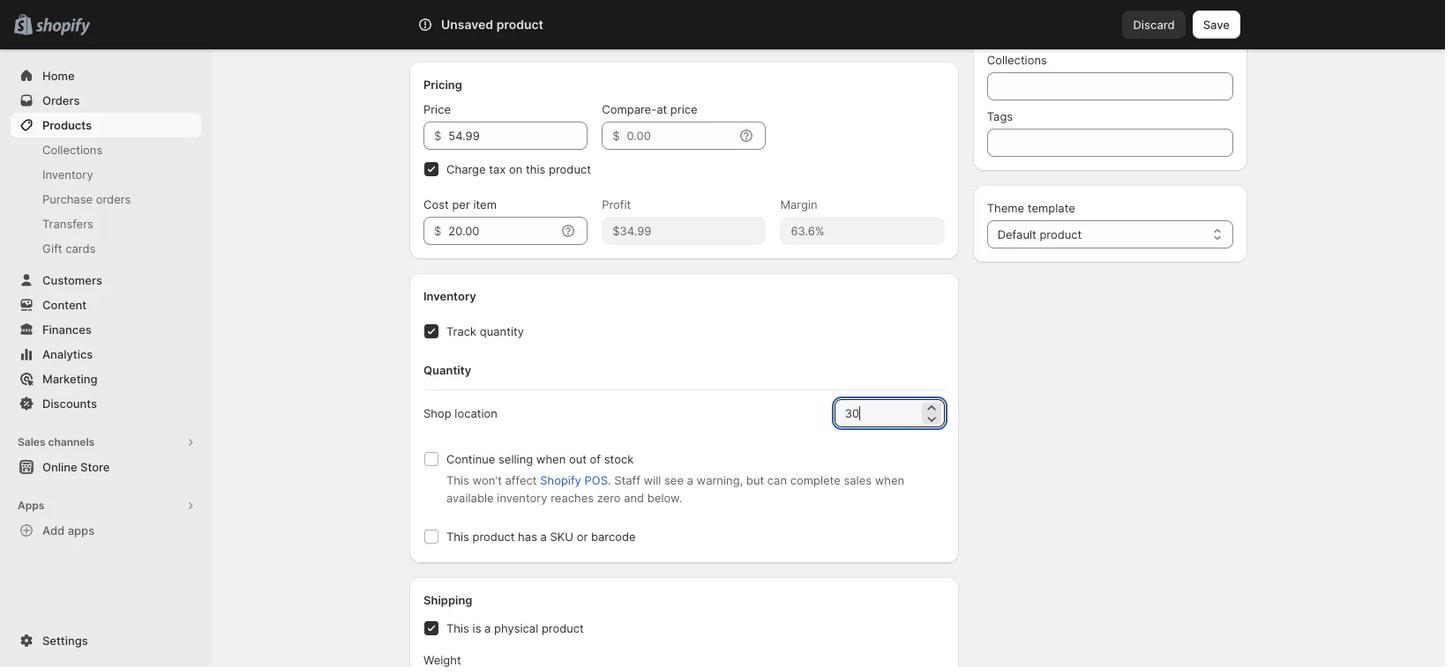 Task type: describe. For each thing, give the bounding box(es) containing it.
will
[[644, 474, 661, 488]]

search
[[496, 18, 534, 32]]

product for default product
[[1040, 228, 1082, 242]]

tax
[[489, 163, 506, 177]]

and
[[624, 492, 644, 506]]

cost per item
[[423, 198, 497, 212]]

this product has a sku or barcode
[[446, 531, 636, 545]]

apps
[[18, 499, 44, 513]]

continue
[[446, 453, 495, 467]]

cost
[[423, 198, 449, 212]]

cards
[[66, 242, 96, 256]]

. staff will see a warning, but can complete sales when available inventory reaches zero and below.
[[446, 474, 904, 506]]

this for this is a physical product
[[446, 622, 469, 636]]

settings
[[42, 634, 88, 648]]

reaches
[[551, 492, 594, 506]]

save
[[1203, 18, 1230, 32]]

won't
[[473, 474, 502, 488]]

Collections text field
[[987, 72, 1233, 101]]

see
[[664, 474, 684, 488]]

1 vertical spatial collections
[[42, 143, 103, 157]]

charge tax on this product
[[446, 163, 591, 177]]

pos
[[584, 474, 608, 488]]

tags
[[987, 109, 1013, 124]]

charge
[[446, 163, 486, 177]]

content link
[[11, 293, 201, 318]]

compare-at price
[[602, 103, 697, 117]]

add apps
[[42, 524, 95, 538]]

default
[[998, 228, 1036, 242]]

compare-
[[602, 103, 657, 117]]

product right this
[[549, 163, 591, 177]]

this for this product has a sku or barcode
[[446, 531, 469, 545]]

0 horizontal spatial when
[[536, 453, 566, 467]]

but
[[746, 474, 764, 488]]

per
[[452, 198, 470, 212]]

inventory link
[[11, 162, 201, 187]]

analytics link
[[11, 342, 201, 367]]

unsaved
[[441, 17, 493, 32]]

products link
[[11, 113, 201, 138]]

finances
[[42, 323, 92, 337]]

orders
[[96, 192, 131, 206]]

purchase
[[42, 192, 93, 206]]

this is a physical product
[[446, 622, 584, 636]]

2 vertical spatial a
[[484, 622, 491, 636]]

quantity
[[480, 325, 524, 339]]

complete
[[790, 474, 841, 488]]

customers
[[42, 274, 102, 288]]

of
[[590, 453, 601, 467]]

Cost per item text field
[[448, 217, 556, 246]]

Margin text field
[[780, 217, 945, 246]]

price
[[670, 103, 697, 117]]

gift cards link
[[11, 236, 201, 261]]

home link
[[11, 64, 201, 88]]

continue selling when out of stock
[[446, 453, 634, 467]]

affect
[[505, 474, 537, 488]]

this for this won't affect shopify pos
[[446, 474, 469, 488]]

sales channels
[[18, 436, 95, 449]]

Price text field
[[448, 122, 588, 150]]

gift
[[42, 242, 62, 256]]

discounts link
[[11, 392, 201, 416]]

apps button
[[11, 494, 201, 519]]

Profit text field
[[602, 217, 766, 246]]

home
[[42, 69, 75, 83]]

this won't affect shopify pos
[[446, 474, 608, 488]]

1 horizontal spatial collections
[[987, 53, 1047, 67]]

.
[[608, 474, 611, 488]]

out
[[569, 453, 587, 467]]

selling
[[499, 453, 533, 467]]

purchase orders
[[42, 192, 131, 206]]

shop
[[423, 407, 451, 421]]

analytics
[[42, 348, 93, 362]]

physical
[[494, 622, 538, 636]]

online
[[42, 461, 77, 475]]

$ for cost per item
[[434, 224, 441, 239]]

sales
[[18, 436, 45, 449]]

warning,
[[697, 474, 743, 488]]

sales channels button
[[11, 431, 201, 455]]

discounts
[[42, 397, 97, 411]]

marketing
[[42, 372, 98, 386]]

apps
[[68, 524, 95, 538]]

quantity
[[423, 364, 471, 378]]



Task type: vqa. For each thing, say whether or not it's contained in the screenshot.
left The Collections
yes



Task type: locate. For each thing, give the bounding box(es) containing it.
$ down price
[[434, 129, 441, 143]]

$ for price
[[434, 129, 441, 143]]

this left is
[[446, 622, 469, 636]]

product down the template
[[1040, 228, 1082, 242]]

2 this from the top
[[446, 531, 469, 545]]

collections down products
[[42, 143, 103, 157]]

profit
[[602, 198, 631, 212]]

transfers link
[[11, 212, 201, 236]]

track quantity
[[446, 325, 524, 339]]

$ down cost
[[434, 224, 441, 239]]

this
[[526, 163, 546, 177]]

theme
[[987, 201, 1024, 215]]

a
[[687, 474, 693, 488], [540, 531, 547, 545], [484, 622, 491, 636]]

1 vertical spatial a
[[540, 531, 547, 545]]

when
[[536, 453, 566, 467], [875, 474, 904, 488]]

add
[[42, 524, 65, 538]]

is
[[473, 622, 481, 636]]

below.
[[647, 492, 682, 506]]

at
[[657, 103, 667, 117]]

purchase orders link
[[11, 187, 201, 212]]

zero
[[597, 492, 621, 506]]

Tags text field
[[987, 129, 1233, 157]]

content
[[42, 298, 87, 312]]

0 horizontal spatial inventory
[[42, 168, 93, 182]]

product left has in the bottom left of the page
[[473, 531, 515, 545]]

sku
[[550, 531, 573, 545]]

default product
[[998, 228, 1082, 242]]

unsaved product
[[441, 17, 543, 32]]

collections
[[987, 53, 1047, 67], [42, 143, 103, 157]]

this
[[446, 474, 469, 488], [446, 531, 469, 545], [446, 622, 469, 636]]

2 horizontal spatial a
[[687, 474, 693, 488]]

a right has in the bottom left of the page
[[540, 531, 547, 545]]

staff
[[614, 474, 640, 488]]

a right the 'see'
[[687, 474, 693, 488]]

3 this from the top
[[446, 622, 469, 636]]

available
[[446, 492, 494, 506]]

0 vertical spatial a
[[687, 474, 693, 488]]

or
[[577, 531, 588, 545]]

discard button
[[1123, 11, 1186, 39]]

1 vertical spatial this
[[446, 531, 469, 545]]

a inside . staff will see a warning, but can complete sales when available inventory reaches zero and below.
[[687, 474, 693, 488]]

2 vertical spatial this
[[446, 622, 469, 636]]

shop location
[[423, 407, 498, 421]]

None number field
[[834, 400, 918, 428]]

pricing
[[423, 78, 462, 92]]

shopify pos link
[[540, 474, 608, 488]]

online store button
[[0, 455, 212, 480]]

1 vertical spatial inventory
[[423, 290, 476, 304]]

0 vertical spatial when
[[536, 453, 566, 467]]

0 vertical spatial this
[[446, 474, 469, 488]]

on
[[509, 163, 523, 177]]

save button
[[1193, 11, 1240, 39]]

sales
[[844, 474, 872, 488]]

can
[[767, 474, 787, 488]]

0 horizontal spatial collections
[[42, 143, 103, 157]]

shopify
[[540, 474, 581, 488]]

track
[[446, 325, 477, 339]]

shopify image
[[35, 18, 90, 36]]

online store
[[42, 461, 110, 475]]

when inside . staff will see a warning, but can complete sales when available inventory reaches zero and below.
[[875, 474, 904, 488]]

$ for compare-at price
[[612, 129, 620, 143]]

shipping
[[423, 594, 472, 608]]

product for unsaved product
[[496, 17, 543, 32]]

products
[[42, 118, 92, 132]]

product right physical
[[542, 622, 584, 636]]

0 vertical spatial collections
[[987, 53, 1047, 67]]

store
[[80, 461, 110, 475]]

add apps button
[[11, 519, 201, 543]]

search button
[[467, 11, 978, 39]]

Compare-at price text field
[[627, 122, 734, 150]]

discard
[[1133, 18, 1175, 32]]

inventory
[[497, 492, 548, 506]]

$
[[434, 129, 441, 143], [612, 129, 620, 143], [434, 224, 441, 239]]

1 horizontal spatial when
[[875, 474, 904, 488]]

when up shopify
[[536, 453, 566, 467]]

inventory up the track
[[423, 290, 476, 304]]

online store link
[[11, 455, 201, 480]]

template
[[1028, 201, 1075, 215]]

gift cards
[[42, 242, 96, 256]]

product right unsaved
[[496, 17, 543, 32]]

$ down compare-
[[612, 129, 620, 143]]

1 vertical spatial when
[[875, 474, 904, 488]]

theme template
[[987, 201, 1075, 215]]

this down "available"
[[446, 531, 469, 545]]

product for this product has a sku or barcode
[[473, 531, 515, 545]]

finances link
[[11, 318, 201, 342]]

collections link
[[11, 138, 201, 162]]

a right is
[[484, 622, 491, 636]]

1 horizontal spatial a
[[540, 531, 547, 545]]

this up "available"
[[446, 474, 469, 488]]

0 vertical spatial inventory
[[42, 168, 93, 182]]

barcode
[[591, 531, 636, 545]]

marketing link
[[11, 367, 201, 392]]

1 this from the top
[[446, 474, 469, 488]]

0 horizontal spatial a
[[484, 622, 491, 636]]

location
[[455, 407, 498, 421]]

1 horizontal spatial inventory
[[423, 290, 476, 304]]

orders link
[[11, 88, 201, 113]]

margin
[[780, 198, 817, 212]]

collections up the tags on the right top of the page
[[987, 53, 1047, 67]]

stock
[[604, 453, 634, 467]]

channels
[[48, 436, 95, 449]]

has
[[518, 531, 537, 545]]

inventory up 'purchase'
[[42, 168, 93, 182]]

when right the sales
[[875, 474, 904, 488]]



